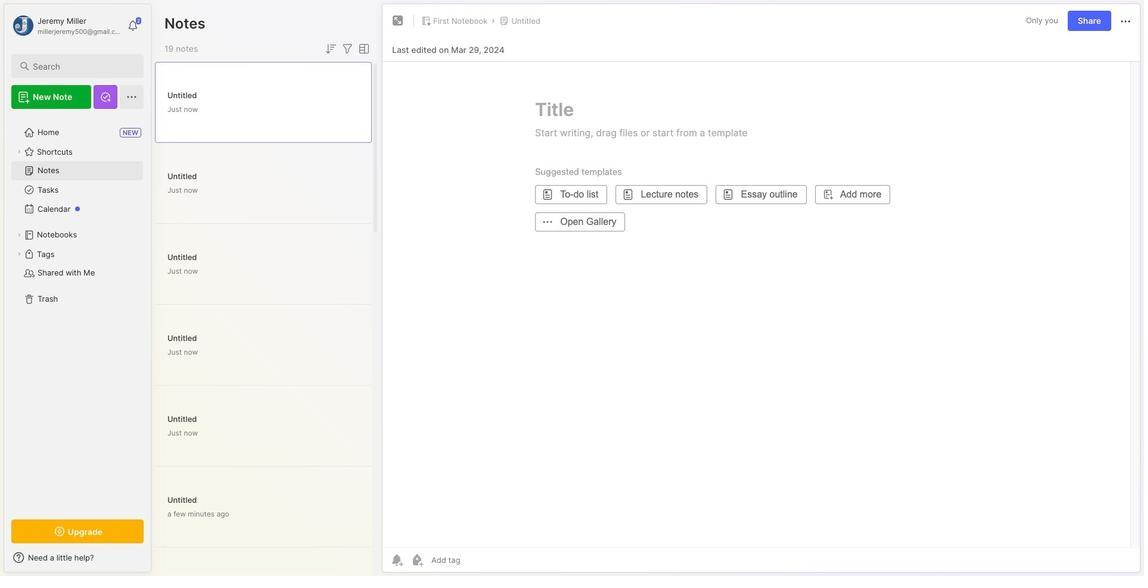 Task type: locate. For each thing, give the bounding box(es) containing it.
note window element
[[382, 4, 1141, 576]]

add a reminder image
[[390, 554, 404, 568]]

None search field
[[33, 59, 133, 73]]

View options field
[[355, 42, 371, 56]]

Account field
[[11, 14, 122, 38]]

none search field inside main element
[[33, 59, 133, 73]]

Add tag field
[[430, 555, 520, 566]]

tree
[[4, 116, 151, 510]]

Note Editor text field
[[383, 61, 1140, 548]]

expand tags image
[[15, 251, 23, 258]]

Search text field
[[33, 61, 133, 72]]

WHAT'S NEW field
[[4, 549, 151, 568]]



Task type: describe. For each thing, give the bounding box(es) containing it.
Add filters field
[[340, 42, 355, 56]]

More actions field
[[1119, 13, 1133, 28]]

expand notebooks image
[[15, 232, 23, 239]]

main element
[[0, 0, 155, 577]]

expand note image
[[391, 14, 405, 28]]

add tag image
[[410, 554, 424, 568]]

tree inside main element
[[4, 116, 151, 510]]

more actions image
[[1119, 14, 1133, 28]]

add filters image
[[340, 42, 355, 56]]

Sort options field
[[324, 42, 338, 56]]

click to collapse image
[[150, 555, 159, 569]]



Task type: vqa. For each thing, say whether or not it's contained in the screenshot.
More field
no



